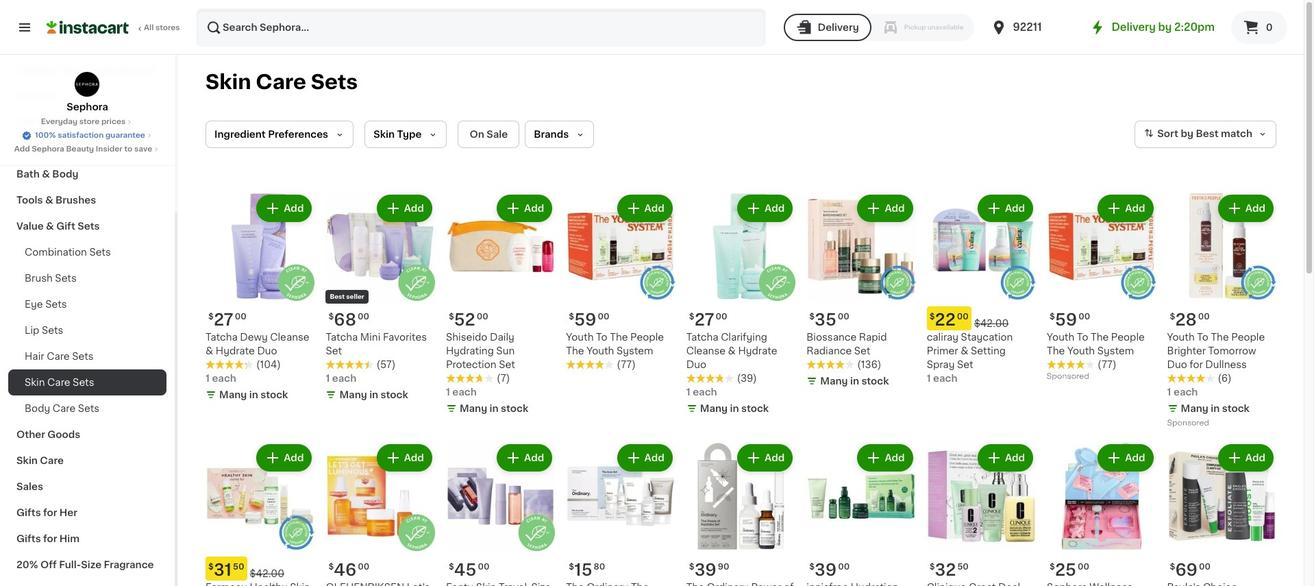 Task type: locate. For each thing, give the bounding box(es) containing it.
sort by
[[1158, 129, 1194, 139]]

sponsored badge image inside product group
[[1168, 420, 1209, 427]]

many in stock down (136) on the bottom right of the page
[[821, 377, 890, 386]]

1 down spray on the bottom of page
[[927, 374, 931, 384]]

care inside 'link'
[[47, 378, 70, 387]]

00 inside $ 45 00
[[478, 563, 490, 571]]

beauty right ready
[[120, 65, 156, 75]]

1 vertical spatial sponsored badge image
[[1168, 420, 1209, 427]]

1 tatcha from the left
[[206, 333, 238, 342]]

each down tatcha clarifying cleanse & hydrate duo
[[693, 388, 718, 397]]

the
[[610, 333, 628, 342], [1091, 333, 1109, 342], [1212, 333, 1230, 342], [566, 346, 584, 356], [1048, 346, 1066, 356]]

for
[[1190, 360, 1204, 370], [43, 508, 57, 518], [43, 534, 57, 544]]

1 for tatcha mini favorites set
[[326, 374, 330, 384]]

$ 27 00
[[208, 312, 247, 328], [689, 312, 728, 328]]

youth to the people brighter tomorrow duo for dullness
[[1168, 333, 1266, 370]]

15
[[575, 562, 593, 578]]

to
[[124, 145, 133, 153]]

1 down brighter
[[1168, 388, 1172, 397]]

1 people from the left
[[631, 333, 664, 342]]

2 horizontal spatial duo
[[1168, 360, 1188, 370]]

gifts for her
[[16, 508, 77, 518]]

caliray
[[927, 333, 959, 342]]

$ inside "$ 28 00"
[[1171, 313, 1176, 321]]

1 horizontal spatial hydrate
[[739, 347, 778, 356]]

stock down (136) on the bottom right of the page
[[862, 377, 890, 386]]

39 for $ 39 90
[[695, 562, 717, 578]]

92211 button
[[992, 8, 1074, 47]]

tatcha for tatcha clarifying cleanse & hydrate duo
[[687, 333, 719, 342]]

1 horizontal spatial 50
[[958, 563, 969, 571]]

(57)
[[377, 360, 396, 370]]

$ inside $ 25 00
[[1050, 563, 1056, 571]]

3 tatcha from the left
[[687, 333, 719, 342]]

beauty down satisfaction
[[66, 145, 94, 153]]

duo
[[257, 346, 277, 356], [687, 360, 707, 370], [1168, 360, 1188, 370]]

0 horizontal spatial system
[[617, 346, 654, 356]]

& inside 'link'
[[45, 195, 53, 205]]

tatcha left clarifying
[[687, 333, 719, 342]]

gifts inside gifts for him link
[[16, 534, 41, 544]]

mini
[[360, 333, 381, 342]]

1 horizontal spatial fragrance
[[104, 560, 154, 570]]

stock down (57)
[[381, 390, 408, 400]]

1 $ 59 00 from the left
[[569, 312, 610, 328]]

product group containing 31
[[206, 442, 315, 586]]

each down protection
[[453, 388, 477, 397]]

add sephora beauty insider to save
[[14, 145, 152, 153]]

to
[[596, 333, 608, 342], [1078, 333, 1089, 342], [1198, 333, 1209, 342]]

$ 39 00
[[810, 562, 850, 578]]

1 horizontal spatial system
[[1098, 346, 1135, 356]]

care down hair care sets
[[47, 378, 70, 387]]

& inside caliray staycation primer & setting spray set 1 each
[[961, 347, 969, 356]]

sets up preferences
[[311, 72, 358, 92]]

skin care sets
[[206, 72, 358, 92], [25, 378, 94, 387]]

1 vertical spatial hair
[[25, 352, 44, 361]]

combination sets
[[25, 247, 111, 257]]

0 horizontal spatial cleanse
[[270, 333, 310, 342]]

2 horizontal spatial people
[[1232, 333, 1266, 342]]

2 tatcha from the left
[[326, 333, 358, 342]]

each for tatcha clarifying cleanse & hydrate duo
[[693, 388, 718, 397]]

cleanse inside tatcha dewy cleanse & hydrate duo
[[270, 333, 310, 342]]

sephora up store
[[67, 102, 108, 112]]

1 50 from the left
[[233, 563, 244, 571]]

0 horizontal spatial sponsored badge image
[[1048, 373, 1089, 381]]

1 horizontal spatial 59
[[1056, 312, 1078, 328]]

care for body care sets link
[[53, 404, 76, 413]]

2 system from the left
[[1098, 346, 1135, 356]]

gifts up 20%
[[16, 534, 41, 544]]

cleanse up (104)
[[270, 333, 310, 342]]

$ inside '$ 52 00'
[[449, 313, 454, 321]]

people
[[631, 333, 664, 342], [1112, 333, 1145, 342], [1232, 333, 1266, 342]]

lip sets link
[[8, 317, 167, 343]]

sets up other goods link
[[78, 404, 100, 413]]

1 horizontal spatial to
[[1078, 333, 1089, 342]]

everyday store prices
[[41, 118, 126, 125]]

1 each down brighter
[[1168, 388, 1199, 397]]

many down the dullness
[[1182, 404, 1209, 414]]

by right sort
[[1181, 129, 1194, 139]]

1 horizontal spatial body
[[52, 169, 78, 179]]

1 gifts from the top
[[16, 508, 41, 518]]

lip sets
[[25, 326, 63, 335]]

$ 28 00
[[1171, 312, 1211, 328]]

hair up 100%
[[16, 117, 37, 127]]

2 27 from the left
[[695, 312, 715, 328]]

0 horizontal spatial (77)
[[617, 360, 636, 370]]

hair for hair care
[[16, 117, 37, 127]]

duo inside youth to the people brighter tomorrow duo for dullness
[[1168, 360, 1188, 370]]

hydrate inside tatcha dewy cleanse & hydrate duo
[[216, 346, 255, 356]]

stock down (39)
[[742, 404, 769, 414]]

1 vertical spatial beauty
[[66, 145, 94, 153]]

cleanse inside tatcha clarifying cleanse & hydrate duo
[[687, 347, 726, 356]]

cleanse for dewy
[[270, 333, 310, 342]]

in down (39)
[[730, 404, 739, 414]]

care down other goods
[[40, 456, 64, 465]]

many for youth to the people brighter tomorrow duo for dullness
[[1182, 404, 1209, 414]]

$ inside $ 46 00
[[329, 563, 334, 571]]

1 horizontal spatial duo
[[687, 360, 707, 370]]

0 vertical spatial cleanse
[[270, 333, 310, 342]]

$ inside $ 31 50
[[208, 563, 214, 571]]

in for tatcha dewy cleanse & hydrate duo
[[249, 390, 258, 400]]

2 hydrate from the left
[[739, 347, 778, 356]]

many in stock down (57)
[[340, 390, 408, 400]]

set inside biossance rapid radiance set
[[855, 346, 871, 356]]

1 horizontal spatial people
[[1112, 333, 1145, 342]]

stock for tatcha clarifying cleanse & hydrate duo
[[742, 404, 769, 414]]

2 $ 27 00 from the left
[[689, 312, 728, 328]]

hair for hair care sets
[[25, 352, 44, 361]]

service type group
[[784, 14, 975, 41]]

50 right 31
[[233, 563, 244, 571]]

1 each down tatcha dewy cleanse & hydrate duo
[[206, 374, 236, 384]]

hair down 'lip'
[[25, 352, 44, 361]]

stock
[[862, 377, 890, 386], [261, 390, 288, 400], [381, 390, 408, 400], [501, 404, 529, 414], [742, 404, 769, 414], [1223, 404, 1250, 414]]

bath
[[16, 169, 40, 179]]

biossance rapid radiance set
[[807, 333, 887, 356]]

1 vertical spatial $42.00
[[250, 569, 284, 579]]

sephora down 100%
[[32, 145, 64, 153]]

to for the sponsored badge image inside the product group
[[1198, 333, 1209, 342]]

fragrance right size
[[104, 560, 154, 570]]

27 up tatcha dewy cleanse & hydrate duo
[[214, 312, 234, 328]]

sort
[[1158, 129, 1179, 139]]

best inside field
[[1196, 129, 1219, 139]]

many in stock for tatcha dewy cleanse & hydrate duo
[[219, 390, 288, 400]]

radiance
[[807, 346, 852, 356]]

best inside product group
[[330, 294, 345, 300]]

youth
[[566, 333, 594, 342], [1048, 333, 1075, 342], [1168, 333, 1195, 342], [587, 346, 614, 356], [1068, 346, 1096, 356]]

skin for skin type 'dropdown button'
[[374, 130, 395, 139]]

90
[[718, 563, 730, 571]]

1 horizontal spatial delivery
[[1112, 22, 1156, 32]]

27 up tatcha clarifying cleanse & hydrate duo
[[695, 312, 715, 328]]

on sale button
[[458, 121, 520, 148]]

1 for tatcha clarifying cleanse & hydrate duo
[[687, 388, 691, 397]]

1 down tatcha mini favorites set
[[326, 374, 330, 384]]

0 horizontal spatial by
[[1159, 22, 1172, 32]]

$42.00 right $ 31 50
[[250, 569, 284, 579]]

2 to from the left
[[1078, 333, 1089, 342]]

tatcha inside tatcha dewy cleanse & hydrate duo
[[206, 333, 238, 342]]

body
[[52, 169, 78, 179], [25, 404, 50, 413]]

1 39 from the left
[[815, 562, 837, 578]]

sets down lip sets link
[[72, 352, 94, 361]]

care up 100%
[[39, 117, 63, 127]]

product group containing 68
[[326, 192, 435, 405]]

0 horizontal spatial duo
[[257, 346, 277, 356]]

1 each
[[206, 374, 236, 384], [326, 374, 357, 384], [446, 388, 477, 397], [687, 388, 718, 397], [1168, 388, 1199, 397]]

beauty
[[120, 65, 156, 75], [66, 145, 94, 153]]

stock down (104)
[[261, 390, 288, 400]]

0 horizontal spatial sephora
[[32, 145, 64, 153]]

27 for dewy
[[214, 312, 234, 328]]

00 inside "$ 28 00"
[[1199, 313, 1211, 321]]

1 (77) from the left
[[617, 360, 636, 370]]

27
[[214, 312, 234, 328], [695, 312, 715, 328]]

(77)
[[617, 360, 636, 370], [1098, 360, 1117, 370]]

best left seller
[[330, 294, 345, 300]]

0 horizontal spatial $ 27 00
[[208, 312, 247, 328]]

hair care link
[[8, 109, 167, 135]]

1 youth to the people the youth system from the left
[[566, 333, 664, 356]]

$ 39 90
[[689, 562, 730, 578]]

skin left type
[[374, 130, 395, 139]]

1 each for shiseido daily hydrating sun protection set
[[446, 388, 477, 397]]

other goods link
[[8, 422, 167, 448]]

gifts inside gifts for her link
[[16, 508, 41, 518]]

1 horizontal spatial skin care sets
[[206, 72, 358, 92]]

set down 68
[[326, 346, 342, 356]]

tatcha inside tatcha mini favorites set
[[326, 333, 358, 342]]

1 vertical spatial for
[[43, 508, 57, 518]]

many for tatcha clarifying cleanse & hydrate duo
[[700, 404, 728, 414]]

1 hydrate from the left
[[216, 346, 255, 356]]

sponsored badge image
[[1048, 373, 1089, 381], [1168, 420, 1209, 427]]

in down (104)
[[249, 390, 258, 400]]

many in stock down (39)
[[700, 404, 769, 414]]

50 for 31
[[233, 563, 244, 571]]

duo inside tatcha clarifying cleanse & hydrate duo
[[687, 360, 707, 370]]

2 (77) from the left
[[1098, 360, 1117, 370]]

0 vertical spatial gifts
[[16, 508, 41, 518]]

25
[[1056, 562, 1077, 578]]

1 vertical spatial gifts
[[16, 534, 41, 544]]

0 horizontal spatial to
[[596, 333, 608, 342]]

sets up body care sets link
[[73, 378, 94, 387]]

setting
[[971, 347, 1006, 356]]

care up ingredient preferences dropdown button
[[256, 72, 306, 92]]

0 horizontal spatial 59
[[575, 312, 597, 328]]

in
[[851, 377, 860, 386], [249, 390, 258, 400], [370, 390, 379, 400], [490, 404, 499, 414], [730, 404, 739, 414], [1212, 404, 1220, 414]]

1 horizontal spatial $42.00
[[975, 319, 1009, 329]]

0 vertical spatial best
[[1196, 129, 1219, 139]]

0 vertical spatial body
[[52, 169, 78, 179]]

0 horizontal spatial best
[[330, 294, 345, 300]]

delivery by 2:20pm link
[[1090, 19, 1215, 36]]

set up (136) on the bottom right of the page
[[855, 346, 871, 356]]

0 vertical spatial for
[[1190, 360, 1204, 370]]

0 vertical spatial sponsored badge image
[[1048, 373, 1089, 381]]

27 for clarifying
[[695, 312, 715, 328]]

many for shiseido daily hydrating sun protection set
[[460, 404, 488, 414]]

0 horizontal spatial hydrate
[[216, 346, 255, 356]]

1 horizontal spatial 27
[[695, 312, 715, 328]]

cleanse down clarifying
[[687, 347, 726, 356]]

0 horizontal spatial skin care sets
[[25, 378, 94, 387]]

biossance
[[807, 333, 857, 342]]

2 59 from the left
[[1056, 312, 1078, 328]]

skin down hair care sets
[[25, 378, 45, 387]]

each down spray on the bottom of page
[[934, 374, 958, 384]]

$ 27 00 up dewy
[[208, 312, 247, 328]]

youth to the people the youth system
[[566, 333, 664, 356], [1048, 333, 1145, 356]]

1 horizontal spatial sephora
[[67, 102, 108, 112]]

0 horizontal spatial tatcha
[[206, 333, 238, 342]]

$ 22 00
[[930, 312, 969, 328]]

1 horizontal spatial tatcha
[[326, 333, 358, 342]]

dewy
[[240, 333, 268, 342]]

in down (6)
[[1212, 404, 1220, 414]]

sales
[[16, 482, 43, 492]]

0 vertical spatial $42.00
[[975, 319, 1009, 329]]

fragrance down 100%
[[16, 143, 67, 153]]

each down brighter
[[1174, 388, 1199, 397]]

care
[[256, 72, 306, 92], [39, 117, 63, 127], [47, 352, 70, 361], [47, 378, 70, 387], [53, 404, 76, 413], [40, 456, 64, 465]]

sets
[[311, 72, 358, 92], [78, 221, 100, 231], [89, 247, 111, 257], [55, 274, 77, 283], [45, 300, 67, 309], [42, 326, 63, 335], [72, 352, 94, 361], [73, 378, 94, 387], [78, 404, 100, 413]]

delivery inside delivery by 2:20pm 'link'
[[1112, 22, 1156, 32]]

Search field
[[197, 10, 765, 45]]

$ 59 00
[[569, 312, 610, 328], [1050, 312, 1091, 328]]

1 horizontal spatial (77)
[[1098, 360, 1117, 370]]

hair care
[[16, 117, 63, 127]]

set right spray on the bottom of page
[[958, 360, 974, 370]]

$31.50 original price: $42.00 element
[[206, 557, 315, 581]]

$ 25 00
[[1050, 562, 1090, 578]]

skin up sales
[[16, 456, 38, 465]]

eye sets link
[[8, 291, 167, 317]]

0 horizontal spatial 39
[[695, 562, 717, 578]]

caliray staycation primer & setting spray set 1 each
[[927, 333, 1013, 384]]

duo for clarifying
[[687, 360, 707, 370]]

gifts for gifts for him
[[16, 534, 41, 544]]

50 inside "$ 32 50"
[[958, 563, 969, 571]]

1 down tatcha clarifying cleanse & hydrate duo
[[687, 388, 691, 397]]

1 vertical spatial skin care sets
[[25, 378, 94, 387]]

$ 27 00 up tatcha clarifying cleanse & hydrate duo
[[689, 312, 728, 328]]

$ inside $ 69 00
[[1171, 563, 1176, 571]]

1 for tatcha dewy cleanse & hydrate duo
[[206, 374, 210, 384]]

delivery by 2:20pm
[[1112, 22, 1215, 32]]

sponsored badge image for 59
[[1048, 373, 1089, 381]]

1 vertical spatial cleanse
[[687, 347, 726, 356]]

2 50 from the left
[[958, 563, 969, 571]]

$42.00 up staycation
[[975, 319, 1009, 329]]

1 each down tatcha clarifying cleanse & hydrate duo
[[687, 388, 718, 397]]

$ inside "$ 32 50"
[[930, 563, 935, 571]]

1 horizontal spatial youth to the people the youth system
[[1048, 333, 1145, 356]]

care for hair care sets link
[[47, 352, 70, 361]]

stock down (6)
[[1223, 404, 1250, 414]]

many in stock down (6)
[[1182, 404, 1250, 414]]

care down lip sets
[[47, 352, 70, 361]]

by inside 'link'
[[1159, 22, 1172, 32]]

0 vertical spatial hair
[[16, 117, 37, 127]]

1 horizontal spatial $ 59 00
[[1050, 312, 1091, 328]]

0 horizontal spatial 27
[[214, 312, 234, 328]]

3 to from the left
[[1198, 333, 1209, 342]]

1 horizontal spatial best
[[1196, 129, 1219, 139]]

care up the goods
[[53, 404, 76, 413]]

1 vertical spatial by
[[1181, 129, 1194, 139]]

tatcha for tatcha mini favorites set
[[326, 333, 358, 342]]

0
[[1267, 23, 1273, 32]]

50 right '32'
[[958, 563, 969, 571]]

1 to from the left
[[596, 333, 608, 342]]

hydrate down clarifying
[[739, 347, 778, 356]]

in down (57)
[[370, 390, 379, 400]]

delivery for delivery by 2:20pm
[[1112, 22, 1156, 32]]

stock down (7)
[[501, 404, 529, 414]]

best left match at the right top of page
[[1196, 129, 1219, 139]]

sets inside 'link'
[[73, 378, 94, 387]]

prices
[[101, 118, 126, 125]]

delivery inside the delivery button
[[818, 23, 859, 32]]

0 horizontal spatial youth to the people the youth system
[[566, 333, 664, 356]]

1 horizontal spatial cleanse
[[687, 347, 726, 356]]

1 horizontal spatial by
[[1181, 129, 1194, 139]]

many in stock down (104)
[[219, 390, 288, 400]]

stores
[[156, 24, 180, 32]]

many down radiance
[[821, 377, 848, 386]]

care for hair care link
[[39, 117, 63, 127]]

$ inside $ 22 00
[[930, 313, 935, 321]]

skin up ingredient
[[206, 72, 251, 92]]

gifts for gifts for her
[[16, 508, 41, 518]]

each for tatcha dewy cleanse & hydrate duo
[[212, 374, 236, 384]]

sephora
[[67, 102, 108, 112], [32, 145, 64, 153]]

skin care sets up ingredient preferences dropdown button
[[206, 72, 358, 92]]

each
[[212, 374, 236, 384], [332, 374, 357, 384], [934, 374, 958, 384], [453, 388, 477, 397], [693, 388, 718, 397], [1174, 388, 1199, 397]]

skin inside 'dropdown button'
[[374, 130, 395, 139]]

many in stock down (7)
[[460, 404, 529, 414]]

50 inside $ 31 50
[[233, 563, 244, 571]]

1 down protection
[[446, 388, 450, 397]]

set down sun
[[499, 360, 515, 370]]

in down (7)
[[490, 404, 499, 414]]

45
[[454, 562, 477, 578]]

0 vertical spatial by
[[1159, 22, 1172, 32]]

sets down combination sets
[[55, 274, 77, 283]]

gifts for him link
[[8, 526, 167, 552]]

None search field
[[196, 8, 766, 47]]

32
[[935, 562, 957, 578]]

0 horizontal spatial fragrance
[[16, 143, 67, 153]]

2 horizontal spatial tatcha
[[687, 333, 719, 342]]

tatcha dewy cleanse & hydrate duo
[[206, 333, 310, 356]]

everyday
[[41, 118, 78, 125]]

many in stock for youth to the people brighter tomorrow duo for dullness
[[1182, 404, 1250, 414]]

0 vertical spatial skin care sets
[[206, 72, 358, 92]]

to inside youth to the people brighter tomorrow duo for dullness
[[1198, 333, 1209, 342]]

$ 52 00
[[449, 312, 489, 328]]

by left 2:20pm
[[1159, 22, 1172, 32]]

many down tatcha clarifying cleanse & hydrate duo
[[700, 404, 728, 414]]

many down tatcha mini favorites set
[[340, 390, 367, 400]]

add
[[14, 145, 30, 153], [284, 204, 304, 213], [404, 204, 424, 213], [524, 204, 545, 213], [645, 204, 665, 213], [765, 204, 785, 213], [885, 204, 905, 213], [1006, 204, 1026, 213], [1126, 204, 1146, 213], [1246, 204, 1266, 213], [284, 453, 304, 463], [404, 453, 424, 463], [524, 453, 545, 463], [645, 453, 665, 463], [765, 453, 785, 463], [885, 453, 905, 463], [1006, 453, 1026, 463], [1126, 453, 1146, 463], [1246, 453, 1266, 463]]

gifts down sales
[[16, 508, 41, 518]]

seller
[[346, 294, 364, 300]]

$
[[208, 313, 214, 321], [329, 313, 334, 321], [569, 313, 575, 321], [810, 313, 815, 321], [1050, 313, 1056, 321], [449, 313, 454, 321], [689, 313, 695, 321], [930, 313, 935, 321], [1171, 313, 1176, 321], [208, 563, 214, 571], [329, 563, 334, 571], [569, 563, 575, 571], [810, 563, 815, 571], [1050, 563, 1056, 571], [449, 563, 454, 571], [689, 563, 695, 571], [930, 563, 935, 571], [1171, 563, 1176, 571]]

1 $ 27 00 from the left
[[208, 312, 247, 328]]

& inside tatcha dewy cleanse & hydrate duo
[[206, 346, 213, 356]]

0 vertical spatial beauty
[[120, 65, 156, 75]]

1 vertical spatial body
[[25, 404, 50, 413]]

1 each down tatcha mini favorites set
[[326, 374, 357, 384]]

$42.00 for 22
[[975, 319, 1009, 329]]

1 inside caliray staycation primer & setting spray set 1 each
[[927, 374, 931, 384]]

skin care sets inside 'link'
[[25, 378, 94, 387]]

spray
[[927, 360, 955, 370]]

product group containing 32
[[927, 442, 1037, 586]]

duo for dewy
[[257, 346, 277, 356]]

youth inside youth to the people brighter tomorrow duo for dullness
[[1168, 333, 1195, 342]]

skin care sets down hair care sets
[[25, 378, 94, 387]]

1 system from the left
[[617, 346, 654, 356]]

the inside youth to the people brighter tomorrow duo for dullness
[[1212, 333, 1230, 342]]

2 39 from the left
[[695, 562, 717, 578]]

product group containing 46
[[326, 442, 435, 586]]

body up tools & brushes
[[52, 169, 78, 179]]

product group
[[206, 192, 315, 405], [326, 192, 435, 405], [446, 192, 556, 418], [566, 192, 676, 372], [687, 192, 796, 418], [807, 192, 916, 391], [927, 192, 1037, 386], [1048, 192, 1157, 384], [1168, 192, 1277, 431], [206, 442, 315, 586], [326, 442, 435, 586], [446, 442, 556, 586], [566, 442, 676, 586], [687, 442, 796, 586], [807, 442, 916, 586], [927, 442, 1037, 586], [1048, 442, 1157, 586], [1168, 442, 1277, 586]]

each down tatcha mini favorites set
[[332, 374, 357, 384]]

0 horizontal spatial delivery
[[818, 23, 859, 32]]

1 horizontal spatial $ 27 00
[[689, 312, 728, 328]]

people inside youth to the people brighter tomorrow duo for dullness
[[1232, 333, 1266, 342]]

1 vertical spatial best
[[330, 294, 345, 300]]

2 vertical spatial for
[[43, 534, 57, 544]]

duo inside tatcha dewy cleanse & hydrate duo
[[257, 346, 277, 356]]

0 horizontal spatial $42.00
[[250, 569, 284, 579]]

body up other
[[25, 404, 50, 413]]

tatcha down 68
[[326, 333, 358, 342]]

set
[[326, 346, 342, 356], [855, 346, 871, 356], [499, 360, 515, 370], [958, 360, 974, 370]]

product group containing 52
[[446, 192, 556, 418]]

$22.00 original price: $42.00 element
[[927, 307, 1037, 331]]

59
[[575, 312, 597, 328], [1056, 312, 1078, 328]]

1 each for tatcha mini favorites set
[[326, 374, 357, 384]]

each inside caliray staycation primer & setting spray set 1 each
[[934, 374, 958, 384]]

hydrate inside tatcha clarifying cleanse & hydrate duo
[[739, 347, 778, 356]]

tatcha inside tatcha clarifying cleanse & hydrate duo
[[687, 333, 719, 342]]

skin inside 'link'
[[25, 378, 45, 387]]

gifts
[[16, 508, 41, 518], [16, 534, 41, 544]]

brands button
[[525, 121, 595, 148]]

1 horizontal spatial 39
[[815, 562, 837, 578]]

daily
[[490, 333, 515, 342]]

tatcha left dewy
[[206, 333, 238, 342]]

00 inside '$ 52 00'
[[477, 313, 489, 321]]

many down tatcha dewy cleanse & hydrate duo
[[219, 390, 247, 400]]

for left her
[[43, 508, 57, 518]]

sets down value & gift sets link
[[89, 247, 111, 257]]

0 horizontal spatial $ 59 00
[[569, 312, 610, 328]]

39
[[815, 562, 837, 578], [695, 562, 717, 578]]

sets right 'lip'
[[42, 326, 63, 335]]

1 27 from the left
[[214, 312, 234, 328]]

1 each down protection
[[446, 388, 477, 397]]

each down tatcha dewy cleanse & hydrate duo
[[212, 374, 236, 384]]

2 gifts from the top
[[16, 534, 41, 544]]

0 horizontal spatial people
[[631, 333, 664, 342]]

2 horizontal spatial to
[[1198, 333, 1209, 342]]

for left him
[[43, 534, 57, 544]]

for down brighter
[[1190, 360, 1204, 370]]

by inside field
[[1181, 129, 1194, 139]]

0 horizontal spatial 50
[[233, 563, 244, 571]]

20% off full-size fragrance link
[[8, 552, 167, 578]]

set inside tatcha mini favorites set
[[326, 346, 342, 356]]

3 people from the left
[[1232, 333, 1266, 342]]

many down protection
[[460, 404, 488, 414]]

many for tatcha mini favorites set
[[340, 390, 367, 400]]

set inside caliray staycation primer & setting spray set 1 each
[[958, 360, 974, 370]]

1 horizontal spatial sponsored badge image
[[1168, 420, 1209, 427]]

hydrate down dewy
[[216, 346, 255, 356]]

00 inside $ 22 00
[[958, 313, 969, 321]]

1 down tatcha dewy cleanse & hydrate duo
[[206, 374, 210, 384]]

combination sets link
[[8, 239, 167, 265]]

$ inside $ 45 00
[[449, 563, 454, 571]]



Task type: describe. For each thing, give the bounding box(es) containing it.
in down (136) on the bottom right of the page
[[851, 377, 860, 386]]

for inside youth to the people brighter tomorrow duo for dullness
[[1190, 360, 1204, 370]]

& inside tatcha clarifying cleanse & hydrate duo
[[728, 347, 736, 356]]

product group containing 45
[[446, 442, 556, 586]]

$ 27 00 for clarifying
[[689, 312, 728, 328]]

care for skin care sets 'link'
[[47, 378, 70, 387]]

on
[[470, 130, 485, 139]]

1 for youth to the people brighter tomorrow duo for dullness
[[1168, 388, 1172, 397]]

many in stock for tatcha clarifying cleanse & hydrate duo
[[700, 404, 769, 414]]

save
[[134, 145, 152, 153]]

primer
[[927, 347, 959, 356]]

value & gift sets link
[[8, 213, 167, 239]]

in for tatcha clarifying cleanse & hydrate duo
[[730, 404, 739, 414]]

by for sort
[[1181, 129, 1194, 139]]

in for shiseido daily hydrating sun protection set
[[490, 404, 499, 414]]

product group containing 69
[[1168, 442, 1277, 586]]

sets right the gift
[[78, 221, 100, 231]]

makeup link
[[8, 83, 167, 109]]

Best match Sort by field
[[1135, 121, 1277, 148]]

39 for $ 39 00
[[815, 562, 837, 578]]

1 59 from the left
[[575, 312, 597, 328]]

sets right eye at the bottom
[[45, 300, 67, 309]]

instacart logo image
[[47, 19, 129, 36]]

00 inside $ 68 00
[[358, 313, 370, 321]]

$ 31 50
[[208, 562, 244, 578]]

ready
[[86, 65, 118, 75]]

holiday party ready beauty
[[16, 65, 156, 75]]

brush sets link
[[8, 265, 167, 291]]

best for best match
[[1196, 129, 1219, 139]]

sun
[[497, 347, 515, 356]]

1 each for tatcha clarifying cleanse & hydrate duo
[[687, 388, 718, 397]]

1 horizontal spatial beauty
[[120, 65, 156, 75]]

(39)
[[737, 374, 757, 384]]

00 inside $ 25 00
[[1078, 563, 1090, 571]]

rapid
[[860, 333, 887, 342]]

holiday party ready beauty link
[[8, 57, 167, 83]]

stock for shiseido daily hydrating sun protection set
[[501, 404, 529, 414]]

skin care
[[16, 456, 64, 465]]

$ 27 00 for dewy
[[208, 312, 247, 328]]

other
[[16, 430, 45, 439]]

skin type
[[374, 130, 422, 139]]

hair care sets link
[[8, 343, 167, 369]]

set inside shiseido daily hydrating sun protection set
[[499, 360, 515, 370]]

stock for tatcha dewy cleanse & hydrate duo
[[261, 390, 288, 400]]

on sale
[[470, 130, 508, 139]]

type
[[397, 130, 422, 139]]

her
[[60, 508, 77, 518]]

$ 69 00
[[1171, 562, 1211, 578]]

1 each for youth to the people brighter tomorrow duo for dullness
[[1168, 388, 1199, 397]]

best for best seller
[[330, 294, 345, 300]]

satisfaction
[[58, 132, 104, 139]]

00 inside $ 46 00
[[358, 563, 370, 571]]

full-
[[59, 560, 81, 570]]

delivery for delivery
[[818, 23, 859, 32]]

skin for 'skin care' link
[[16, 456, 38, 465]]

tools & brushes link
[[8, 187, 167, 213]]

off
[[40, 560, 57, 570]]

guarantee
[[106, 132, 145, 139]]

sephora logo image
[[74, 71, 100, 97]]

many for tatcha dewy cleanse & hydrate duo
[[219, 390, 247, 400]]

favorites
[[383, 333, 427, 342]]

100% satisfaction guarantee
[[35, 132, 145, 139]]

0 vertical spatial fragrance
[[16, 143, 67, 153]]

1 vertical spatial fragrance
[[104, 560, 154, 570]]

1 for shiseido daily hydrating sun protection set
[[446, 388, 450, 397]]

store
[[79, 118, 100, 125]]

each for shiseido daily hydrating sun protection set
[[453, 388, 477, 397]]

sephora link
[[67, 71, 108, 114]]

1 vertical spatial sephora
[[32, 145, 64, 153]]

care for 'skin care' link
[[40, 456, 64, 465]]

00 inside $ 35 00
[[838, 313, 850, 321]]

2 people from the left
[[1112, 333, 1145, 342]]

hydrate for dewy
[[216, 346, 255, 356]]

0 vertical spatial sephora
[[67, 102, 108, 112]]

2 youth to the people the youth system from the left
[[1048, 333, 1145, 356]]

skin for skin care sets 'link'
[[25, 378, 45, 387]]

cleanse for clarifying
[[687, 347, 726, 356]]

many in stock for tatcha mini favorites set
[[340, 390, 408, 400]]

combination
[[25, 247, 87, 257]]

product group containing 22
[[927, 192, 1037, 386]]

in for youth to the people brighter tomorrow duo for dullness
[[1212, 404, 1220, 414]]

product group containing 35
[[807, 192, 916, 391]]

clarifying
[[721, 333, 768, 342]]

stock for tatcha mini favorites set
[[381, 390, 408, 400]]

for for her
[[43, 508, 57, 518]]

0 horizontal spatial beauty
[[66, 145, 94, 153]]

35
[[815, 312, 837, 328]]

(7)
[[497, 374, 510, 384]]

hydrate for clarifying
[[739, 347, 778, 356]]

$ 68 00
[[329, 312, 370, 328]]

gift
[[56, 221, 75, 231]]

20% off full-size fragrance
[[16, 560, 154, 570]]

brush
[[25, 274, 53, 283]]

2:20pm
[[1175, 22, 1215, 32]]

best match
[[1196, 129, 1253, 139]]

hydrating
[[446, 347, 494, 356]]

each for tatcha mini favorites set
[[332, 374, 357, 384]]

$ inside $ 35 00
[[810, 313, 815, 321]]

68
[[334, 312, 357, 328]]

0 button
[[1232, 11, 1288, 44]]

body care sets
[[25, 404, 100, 413]]

brighter
[[1168, 347, 1207, 356]]

product group containing 15
[[566, 442, 676, 586]]

value & gift sets
[[16, 221, 100, 231]]

stock for youth to the people brighter tomorrow duo for dullness
[[1223, 404, 1250, 414]]

$42.00 for 31
[[250, 569, 284, 579]]

tatcha for tatcha dewy cleanse & hydrate duo
[[206, 333, 238, 342]]

by for delivery
[[1159, 22, 1172, 32]]

tools
[[16, 195, 43, 205]]

staycation
[[961, 333, 1013, 342]]

(136)
[[858, 360, 882, 370]]

to for the sponsored badge image for 59
[[1078, 333, 1089, 342]]

product group containing 25
[[1048, 442, 1157, 586]]

skin type button
[[365, 121, 447, 148]]

eye sets
[[25, 300, 67, 309]]

$ inside $ 68 00
[[329, 313, 334, 321]]

2 $ 59 00 from the left
[[1050, 312, 1091, 328]]

$ 35 00
[[810, 312, 850, 328]]

ingredient preferences
[[215, 130, 328, 139]]

many in stock for shiseido daily hydrating sun protection set
[[460, 404, 529, 414]]

$ 46 00
[[329, 562, 370, 578]]

$ inside $ 39 00
[[810, 563, 815, 571]]

party
[[57, 65, 84, 75]]

0 horizontal spatial body
[[25, 404, 50, 413]]

80
[[594, 563, 605, 571]]

00 inside $ 69 00
[[1200, 563, 1211, 571]]

gifts for him
[[16, 534, 80, 544]]

92211
[[1013, 22, 1042, 32]]

sets inside 'link'
[[89, 247, 111, 257]]

preferences
[[268, 130, 328, 139]]

bath & body link
[[8, 161, 167, 187]]

tomorrow
[[1209, 347, 1257, 356]]

skin care link
[[8, 448, 167, 474]]

gifts for her link
[[8, 500, 167, 526]]

tatcha clarifying cleanse & hydrate duo
[[687, 333, 778, 370]]

each for youth to the people brighter tomorrow duo for dullness
[[1174, 388, 1199, 397]]

$ inside $ 15 80
[[569, 563, 575, 571]]

sponsored badge image for 28
[[1168, 420, 1209, 427]]

for for him
[[43, 534, 57, 544]]

fragrance link
[[8, 135, 167, 161]]

holiday
[[16, 65, 55, 75]]

value
[[16, 221, 44, 231]]

eye
[[25, 300, 43, 309]]

28
[[1176, 312, 1197, 328]]

all stores
[[144, 24, 180, 32]]

brush sets
[[25, 274, 77, 283]]

22
[[935, 312, 956, 328]]

1 each for tatcha dewy cleanse & hydrate duo
[[206, 374, 236, 384]]

$ 45 00
[[449, 562, 490, 578]]

lip
[[25, 326, 39, 335]]

product group containing 28
[[1168, 192, 1277, 431]]

$ inside $ 39 90
[[689, 563, 695, 571]]

in for tatcha mini favorites set
[[370, 390, 379, 400]]

50 for 32
[[958, 563, 969, 571]]

dullness
[[1206, 360, 1248, 370]]

tatcha mini favorites set
[[326, 333, 427, 356]]

sale
[[487, 130, 508, 139]]

00 inside $ 39 00
[[839, 563, 850, 571]]

sales link
[[8, 474, 167, 500]]



Task type: vqa. For each thing, say whether or not it's contained in the screenshot.
Dietary
no



